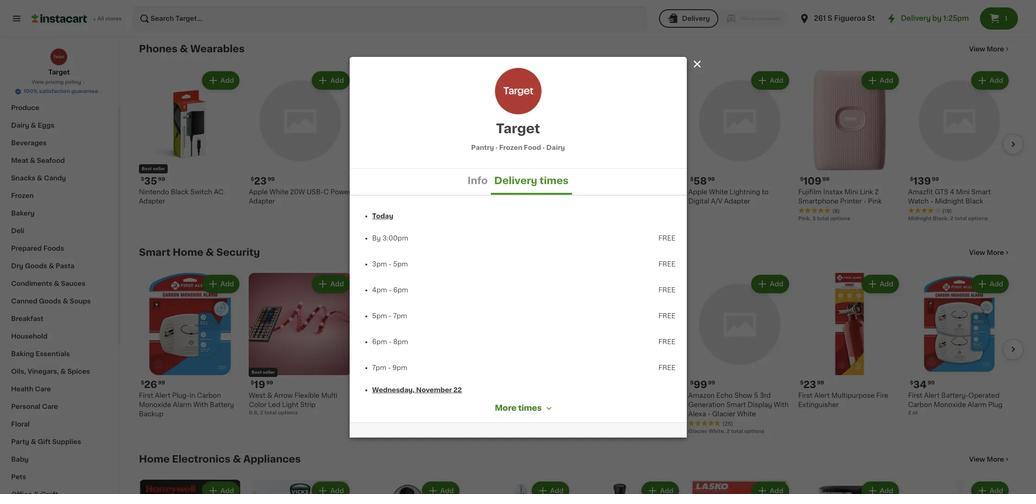 Task type: vqa. For each thing, say whether or not it's contained in the screenshot.
beverages
yes



Task type: describe. For each thing, give the bounding box(es) containing it.
guarantee
[[71, 89, 98, 94]]

a/v
[[711, 198, 722, 205]]

options down amazon echo show 5 3rd generation smart display with alexa - glacier white
[[744, 429, 764, 434]]

apple inside apple 12 watt white usb power adapter
[[578, 189, 597, 195]]

options inside west & arrow flexible multi color led light strip 9.8, 2 total options
[[278, 411, 298, 416]]

stores
[[105, 16, 122, 21]]

carbon for battery
[[197, 393, 221, 399]]

13
[[511, 411, 518, 418]]

options inside 'venetian bronze, 2 total options' button
[[642, 420, 662, 425]]

product group containing 19
[[249, 273, 351, 417]]

meat
[[11, 157, 28, 164]]

dairy & eggs
[[11, 122, 54, 129]]

best for 19
[[252, 370, 262, 375]]

mini inside amazfit gts 4 mini smart watch - midnight black
[[956, 189, 970, 195]]

figueroa
[[834, 15, 866, 22]]

smart inside amazon echo show 5 3rd generation smart display with alexa - glacier white
[[726, 402, 746, 408]]

1 vertical spatial target logo image
[[495, 68, 541, 114]]

dairy & eggs link
[[6, 117, 113, 134]]

(45)
[[503, 422, 513, 427]]

amazon for amazon echo show 5 3rd generation smart display with alexa - glacier white
[[688, 393, 715, 399]]

color
[[249, 402, 267, 408]]

99 for apple white 20w usb-c power adapter
[[268, 177, 275, 182]]

watch inside amazfit gts 4 mini smart watch - midnight black
[[908, 198, 929, 205]]

plug
[[988, 402, 1003, 408]]

apple for 58
[[688, 189, 707, 195]]

item carousel region for smart home & security
[[139, 269, 1023, 439]]

1 vertical spatial black,
[[359, 420, 375, 425]]

2 right white, at bottom
[[727, 429, 730, 434]]

total right white, at bottom
[[731, 429, 743, 434]]

total inside west & arrow flexible multi color led light strip 9.8, 2 total options
[[264, 411, 277, 416]]

product group containing venetian bronze, 2 total options
[[578, 273, 681, 426]]

first alert plug-in carbon monoxide alarm with battery backup
[[139, 393, 234, 418]]

baby link
[[6, 451, 113, 469]]

pasta
[[56, 263, 74, 270]]

prepared foods link
[[6, 240, 113, 257]]

target link
[[48, 48, 70, 77]]

oils, vinegars, & spices link
[[6, 363, 113, 381]]

amazfit gts 4 mini smart watch - midnight black
[[908, 189, 991, 205]]

261 s figueroa st
[[814, 15, 875, 22]]

$ 99 99
[[690, 380, 715, 390]]

view pricing policy link
[[31, 79, 87, 86]]

seller for 35
[[153, 167, 165, 171]]

product group containing 26
[[139, 273, 241, 419]]

party & gift supplies link
[[6, 433, 113, 451]]

pink
[[868, 198, 882, 205]]

extinguisher
[[798, 402, 839, 408]]

first for 23
[[798, 393, 813, 399]]

instacart logo image
[[31, 13, 87, 24]]

adapter for apple white 20w usb-c power adapter
[[249, 198, 275, 205]]

black inside amazfit gts 4 mini smart watch - midnight black
[[965, 198, 983, 205]]

echo for hd
[[496, 393, 513, 399]]

1 horizontal spatial (25)
[[723, 422, 733, 427]]

alexa inside amazon echo show 5 3rd generation smart display with alexa - glacier white
[[688, 411, 706, 418]]

$ for west & arrow flexible multi color led light strip
[[251, 381, 254, 386]]

increment quantity of ring 2020 release venetian bronze video doorbell image
[[664, 279, 675, 290]]

pantry · frozen food · dairy
[[471, 144, 565, 151]]

more for smart home & security
[[987, 249, 1004, 256]]

backup
[[139, 411, 163, 418]]

cable
[[529, 198, 548, 205]]

alarm for battery-
[[968, 402, 987, 408]]

produce link
[[6, 99, 113, 117]]

item carousel region for phones & wearables
[[139, 66, 1023, 232]]

monoxide for battery-
[[934, 402, 966, 408]]

& inside amazon echo show 8 2nd generation hd smart display with alexa & 13 mp camera - charcoal
[[504, 411, 510, 418]]

0 horizontal spatial 6pm
[[372, 339, 387, 345]]

white,
[[708, 429, 725, 434]]

goods for dry
[[25, 263, 47, 270]]

midnight black, 2 total options
[[908, 216, 988, 221]]

$ 23 99 for first
[[800, 380, 824, 390]]

camera inside amazon echo show 8 2nd generation hd smart display with alexa & 13 mp camera - charcoal
[[532, 411, 558, 418]]

phones & wearables
[[139, 44, 245, 53]]

baking essentials
[[11, 351, 70, 358]]

c inside 'apple watch magnetic fast charger to usb-c cable - white - 1m'
[[522, 198, 527, 205]]

9.8,
[[249, 411, 259, 416]]

1 free from the top
[[658, 235, 675, 242]]

smart inside amazon echo show 8 2nd generation hd smart display with alexa & 13 mp camera - charcoal
[[519, 402, 538, 408]]

first alert battery-operated carbon monoxide alarm plug 2 ct
[[908, 393, 1003, 416]]

recipes
[[26, 36, 53, 42]]

3 view more from the top
[[969, 457, 1004, 463]]

1 vertical spatial frozen
[[11, 193, 34, 199]]

nintendo black switch ac adapter
[[139, 189, 223, 205]]

strip
[[300, 402, 316, 408]]

2 inside button
[[624, 420, 627, 425]]

glacier inside amazon echo show 5 3rd generation smart display with alexa - glacier white
[[712, 411, 735, 418]]

smart inside smart home & security link
[[139, 248, 170, 257]]

charcoal
[[469, 420, 498, 427]]

with inside amazon echo show 8 2nd generation hd smart display with alexa & 13 mp camera - charcoal
[[469, 411, 483, 418]]

99 for first alert multipurpose fire extinguisher
[[817, 381, 824, 386]]

adapter for apple 12 watt white usb power adapter
[[578, 198, 605, 205]]

3:00pm
[[383, 235, 408, 242]]

hd
[[507, 402, 517, 408]]

$ for apple white 20w usb-c power adapter
[[251, 177, 254, 182]]

display inside amazon echo show 5 3rd generation smart display with alexa - glacier white
[[748, 402, 772, 408]]

view more link for 34
[[969, 248, 1011, 257]]

0 horizontal spatial dairy
[[11, 122, 29, 129]]

$ 139 99
[[910, 176, 939, 186]]

monoxide for plug-
[[139, 402, 171, 408]]

$ 35 99 for nintendo
[[141, 176, 165, 186]]

1 vertical spatial target
[[496, 122, 540, 135]]

mp
[[520, 411, 530, 418]]

product group containing 99
[[688, 273, 791, 436]]

condiments
[[11, 281, 52, 287]]

soups
[[70, 298, 91, 305]]

oils, vinegars, & spices
[[11, 369, 90, 375]]

lightning
[[730, 189, 760, 195]]

dry goods & pasta
[[11, 263, 74, 270]]

care for personal care
[[42, 404, 58, 410]]

total down indoor
[[380, 420, 393, 425]]

indoor
[[391, 393, 412, 399]]

- inside the apple magsafe iphone charger - white
[[359, 198, 362, 205]]

1 each button
[[469, 0, 571, 10]]

info tab
[[464, 169, 491, 195]]

0 vertical spatial frozen
[[499, 144, 522, 151]]

times for more
[[518, 405, 542, 412]]

home electronics &  appliances
[[139, 455, 301, 464]]

& inside west & arrow flexible multi color led light strip 9.8, 2 total options
[[267, 393, 272, 399]]

ac
[[214, 189, 223, 195]]

apple magsafe iphone charger - white button
[[359, 69, 461, 206]]

usb- inside apple white 20w usb-c power adapter
[[307, 189, 324, 195]]

2 down (19)
[[950, 216, 953, 221]]

light
[[282, 402, 299, 408]]

target logo image inside target link
[[50, 48, 68, 66]]

$ for fujifilm instax mini link 2 smartphone printer - pink
[[800, 177, 803, 182]]

alert for 26
[[155, 393, 170, 399]]

to inside 'apple watch magnetic fast charger to usb-c cable - white - 1m'
[[496, 198, 503, 205]]

apple for 35
[[469, 189, 488, 195]]

3pm - 5pm
[[372, 261, 408, 267]]

$ for first alert plug-in carbon monoxide alarm with battery backup
[[141, 381, 144, 386]]

carbon for 2
[[908, 402, 932, 408]]

seller for 19
[[263, 370, 275, 375]]

by
[[932, 15, 942, 22]]

free for 5pm
[[658, 261, 675, 267]]

99 for amazon echo show 5 3rd generation smart display with alexa - glacier white
[[708, 381, 715, 386]]

seafood
[[37, 157, 65, 164]]

thanksgiving
[[11, 87, 55, 94]]

show for display
[[734, 393, 752, 399]]

2 inside west & arrow flexible multi color led light strip 9.8, 2 total options
[[260, 411, 263, 416]]

camera inside the "39 blink mini indoor 1080p wi-fi security camera - black"
[[388, 402, 413, 408]]

white inside apple 12 watt white usb power adapter
[[624, 189, 643, 195]]

39
[[364, 380, 377, 390]]

more inside more times 
[[495, 405, 516, 412]]

health care
[[11, 386, 51, 393]]

adapter for apple white lightning to digital a/v adapter
[[724, 198, 750, 205]]

magsafe
[[379, 189, 408, 195]]

black, inside the product group
[[933, 216, 949, 221]]

2 inside fujifilm instax mini link 2 smartphone printer - pink
[[875, 189, 879, 195]]

snacks & candy
[[11, 175, 66, 182]]

39 blink mini indoor 1080p wi-fi security camera - black
[[359, 380, 453, 408]]

view more link for 139
[[969, 44, 1011, 53]]

phones & wearables link
[[139, 43, 245, 54]]

usb- inside 'apple watch magnetic fast charger to usb-c cable - white - 1m'
[[505, 198, 522, 205]]

apple 12 watt white usb power adapter button
[[578, 69, 681, 206]]

digital
[[688, 198, 709, 205]]

20w
[[290, 189, 305, 195]]

home inside smart home & security link
[[173, 248, 203, 257]]

23 for first
[[803, 380, 816, 390]]

party & gift supplies
[[11, 439, 81, 446]]

personal care
[[11, 404, 58, 410]]

blink
[[359, 393, 374, 399]]

beverages
[[11, 140, 47, 146]]

s
[[828, 15, 832, 22]]

total inside button
[[628, 420, 641, 425]]

35 for nintendo
[[144, 176, 157, 186]]

0 horizontal spatial midnight
[[908, 216, 932, 221]]

4
[[950, 189, 954, 195]]

with inside first alert plug-in carbon monoxide alarm with battery backup
[[193, 402, 208, 408]]

produce
[[11, 105, 39, 111]]

led
[[268, 402, 280, 408]]

alert for 23
[[814, 393, 830, 399]]

view for phones & wearables
[[969, 46, 985, 52]]

black inside the "39 blink mini indoor 1080p wi-fi security camera - black"
[[419, 402, 437, 408]]

26
[[144, 380, 157, 390]]

white inside the apple magsafe iphone charger - white
[[363, 198, 382, 205]]

free for 8pm
[[658, 339, 675, 345]]

0 vertical spatial 6pm
[[393, 287, 408, 293]]

pink,
[[798, 216, 811, 221]]

smart inside amazfit gts 4 mini smart watch - midnight black
[[971, 189, 991, 195]]

each
[[472, 3, 485, 8]]

canned
[[11, 298, 37, 305]]

mini for 39
[[376, 393, 390, 399]]

watch inside 'apple watch magnetic fast charger to usb-c cable - white - 1m'
[[489, 189, 510, 195]]

2 down wednesday,
[[376, 420, 379, 425]]

best seller for 19
[[252, 370, 275, 375]]

battery-
[[941, 393, 968, 399]]

$ for first alert battery-operated carbon monoxide alarm plug
[[910, 381, 913, 386]]

free for 6pm
[[658, 287, 675, 293]]

0 horizontal spatial 5pm
[[372, 313, 387, 319]]

1 vertical spatial dairy
[[546, 144, 565, 151]]

1 for 1
[[1005, 15, 1007, 22]]

black inside nintendo black switch ac adapter
[[171, 189, 189, 195]]

apple inside the apple magsafe iphone charger - white
[[359, 189, 378, 195]]

$ 19 99
[[251, 380, 273, 390]]

sauces
[[61, 281, 85, 287]]

99 for apple watch magnetic fast charger to usb-c cable - white - 1m
[[488, 177, 495, 182]]

white inside apple white lightning to digital a/v adapter
[[709, 189, 728, 195]]

baking essentials link
[[6, 345, 113, 363]]

$ for amazon echo show 5 3rd generation smart display with alexa - glacier white
[[690, 381, 694, 386]]

(8)
[[832, 209, 840, 214]]



Task type: locate. For each thing, give the bounding box(es) containing it.
show left 5
[[734, 393, 752, 399]]

times down "8"
[[518, 405, 542, 412]]

99 for first alert plug-in carbon monoxide alarm with battery backup
[[158, 381, 165, 386]]

0 horizontal spatial 7pm
[[372, 365, 386, 371]]

echo up hd
[[496, 393, 513, 399]]

1 horizontal spatial 7pm
[[393, 313, 407, 319]]

floral link
[[6, 416, 113, 433]]

options
[[830, 216, 850, 221], [968, 216, 988, 221], [278, 411, 298, 416], [394, 420, 414, 425], [642, 420, 662, 425], [744, 429, 764, 434]]

pricing
[[45, 80, 64, 85]]

0 horizontal spatial usb-
[[307, 189, 324, 195]]

apple inside apple white lightning to digital a/v adapter
[[688, 189, 707, 195]]

1 horizontal spatial alert
[[814, 393, 830, 399]]

goods down prepared foods
[[25, 263, 47, 270]]

watch down amazfit
[[908, 198, 929, 205]]

total down amazfit gts 4 mini smart watch - midnight black
[[955, 216, 967, 221]]

flexible
[[295, 393, 320, 399]]

care down vinegars,
[[35, 386, 51, 393]]

total right 3 at the right of page
[[817, 216, 829, 221]]

$ inside $ 26 99
[[141, 381, 144, 386]]

22
[[453, 387, 462, 393]]

options down amazfit gts 4 mini smart watch - midnight black
[[968, 216, 988, 221]]

first for 26
[[139, 393, 153, 399]]

$ 35 99 for apple
[[470, 176, 495, 186]]

display down 2nd
[[540, 402, 565, 408]]

monoxide down battery-
[[934, 402, 966, 408]]

2 horizontal spatial with
[[774, 402, 789, 408]]

1 adapter from the left
[[139, 198, 165, 205]]

to right lightning
[[762, 189, 769, 195]]

23 up apple white 20w usb-c power adapter
[[254, 176, 267, 186]]

2 view more from the top
[[969, 249, 1004, 256]]

1 horizontal spatial alarm
[[968, 402, 987, 408]]

item carousel region containing 35
[[139, 66, 1023, 232]]

0 vertical spatial midnight
[[935, 198, 964, 205]]

white down 5
[[737, 411, 756, 418]]

0 vertical spatial item carousel region
[[139, 66, 1023, 232]]

1 horizontal spatial midnight
[[935, 198, 964, 205]]

2 left ct
[[908, 411, 911, 416]]

3 first from the left
[[908, 393, 922, 399]]

operated
[[968, 393, 1000, 399]]

0 vertical spatial 1
[[469, 3, 471, 8]]

2 horizontal spatial delivery
[[901, 15, 931, 22]]

best seller for 35
[[142, 167, 165, 171]]

baby
[[11, 457, 28, 463]]

0 horizontal spatial alexa
[[485, 411, 503, 418]]

best up "19"
[[252, 370, 262, 375]]

1 alexa from the left
[[485, 411, 503, 418]]

seller inside the product group
[[263, 370, 275, 375]]

2 generation from the left
[[688, 402, 725, 408]]

midnight down 4
[[935, 198, 964, 205]]

1 horizontal spatial watch
[[908, 198, 929, 205]]

0 vertical spatial (25)
[[283, 5, 293, 10]]

target up "view pricing policy" link
[[48, 69, 70, 75]]

$ for amazfit gts 4 mini smart watch - midnight black
[[910, 177, 913, 182]]

first up extinguisher
[[798, 393, 813, 399]]

1 horizontal spatial $ 35 99
[[470, 176, 495, 186]]

mini inside the "39 blink mini indoor 1080p wi-fi security camera - black"
[[376, 393, 390, 399]]

target up pantry · frozen food · dairy
[[496, 122, 540, 135]]

wi-
[[436, 393, 447, 399]]

best seller up nintendo
[[142, 167, 165, 171]]

care down health care link
[[42, 404, 58, 410]]

delivery for delivery
[[682, 15, 710, 22]]

3 view more link from the top
[[969, 455, 1011, 464]]

best for 35
[[142, 167, 152, 171]]

0 vertical spatial glacier
[[712, 411, 735, 418]]


[[545, 405, 553, 412]]

dairy right food
[[546, 144, 565, 151]]

amazon echo show 5 3rd generation smart display with alexa - glacier white
[[688, 393, 789, 418]]

with inside amazon echo show 5 3rd generation smart display with alexa - glacier white
[[774, 402, 789, 408]]

1 view more link from the top
[[969, 44, 1011, 53]]

glacier left white, at bottom
[[688, 429, 707, 434]]

1 vertical spatial charger
[[469, 198, 495, 205]]

generation
[[469, 402, 505, 408], [688, 402, 725, 408]]

$ inside $ 34 99
[[910, 381, 913, 386]]

1 amazon from the left
[[469, 393, 495, 399]]

product group containing 139
[[908, 69, 1011, 223]]

1 vertical spatial watch
[[908, 198, 929, 205]]

0 horizontal spatial black,
[[359, 420, 375, 425]]

0 vertical spatial view more
[[969, 46, 1004, 52]]

seller up the $ 19 99
[[263, 370, 275, 375]]

delivery times tab
[[491, 169, 572, 195]]

1 horizontal spatial target
[[496, 122, 540, 135]]

1 vertical spatial black
[[965, 198, 983, 205]]

0 vertical spatial security
[[216, 248, 260, 257]]

apple inside 'apple watch magnetic fast charger to usb-c cable - white - 1m'
[[469, 189, 488, 195]]

4 adapter from the left
[[724, 198, 750, 205]]

alexa down $ 99 99
[[688, 411, 706, 418]]

0 horizontal spatial show
[[515, 393, 533, 399]]

with up "charcoal"
[[469, 411, 483, 418]]

2 up pink
[[875, 189, 879, 195]]

1 horizontal spatial frozen
[[499, 144, 522, 151]]

1 horizontal spatial 1
[[1005, 15, 1007, 22]]

1 horizontal spatial power
[[660, 189, 681, 195]]

black, down (19)
[[933, 216, 949, 221]]

times for delivery
[[540, 176, 569, 185]]

0 horizontal spatial camera
[[388, 402, 413, 408]]

personal
[[11, 404, 40, 410]]

· right food
[[543, 144, 545, 151]]

2 inside the first alert battery-operated carbon monoxide alarm plug 2 ct
[[908, 411, 911, 416]]

2 35 from the left
[[474, 176, 487, 186]]

mini inside fujifilm instax mini link 2 smartphone printer - pink
[[844, 189, 858, 195]]

- inside fujifilm instax mini link 2 smartphone printer - pink
[[863, 198, 866, 205]]

delivery
[[901, 15, 931, 22], [682, 15, 710, 22], [494, 176, 537, 185]]

show inside amazon echo show 8 2nd generation hd smart display with alexa & 13 mp camera - charcoal
[[515, 393, 533, 399]]

apple 12 watt white usb power adapter
[[578, 189, 681, 205]]

first inside the first alert battery-operated carbon monoxide alarm plug 2 ct
[[908, 393, 922, 399]]

security inside the "39 blink mini indoor 1080p wi-fi security camera - black"
[[359, 402, 386, 408]]

1 for 1 each
[[469, 3, 471, 8]]

november
[[416, 387, 452, 393]]

alarm down operated
[[968, 402, 987, 408]]

venetian
[[578, 420, 602, 425]]

midnight down amazfit
[[908, 216, 932, 221]]

$ inside $ 58 99
[[690, 177, 694, 182]]

2 power from the left
[[660, 189, 681, 195]]

2 display from the left
[[748, 402, 772, 408]]

$ for apple white lightning to digital a/v adapter
[[690, 177, 694, 182]]

$ for first alert multipurpose fire extinguisher
[[800, 381, 803, 386]]

total down led
[[264, 411, 277, 416]]

ct
[[913, 411, 918, 416]]

1 horizontal spatial amazon
[[688, 393, 715, 399]]

free for 9pm
[[658, 365, 675, 371]]

1 vertical spatial glacier
[[688, 429, 707, 434]]

electronics
[[172, 455, 230, 464]]

1 horizontal spatial mini
[[844, 189, 858, 195]]

1 horizontal spatial 5pm
[[393, 261, 408, 267]]

2 horizontal spatial mini
[[956, 189, 970, 195]]

alarm for plug-
[[173, 402, 192, 408]]

1 horizontal spatial to
[[762, 189, 769, 195]]

0 horizontal spatial echo
[[496, 393, 513, 399]]

·
[[495, 144, 498, 151], [543, 144, 545, 151]]

2 alexa from the left
[[688, 411, 706, 418]]

261
[[814, 15, 826, 22]]

1 horizontal spatial display
[[748, 402, 772, 408]]

policy
[[65, 80, 81, 85]]

0 vertical spatial 5pm
[[393, 261, 408, 267]]

black up midnight black, 2 total options
[[965, 198, 983, 205]]

58
[[694, 176, 707, 186]]

$ 35 99 up 1m
[[470, 176, 495, 186]]

35 for apple
[[474, 176, 487, 186]]

monoxide up backup
[[139, 402, 171, 408]]

1 alarm from the left
[[173, 402, 192, 408]]

white left usb
[[624, 189, 643, 195]]

0 horizontal spatial target logo image
[[50, 48, 68, 66]]

apple left 12
[[578, 189, 597, 195]]

1 horizontal spatial echo
[[716, 393, 733, 399]]

options down light on the left
[[278, 411, 298, 416]]

echo left 5
[[716, 393, 733, 399]]

adapter inside apple 12 watt white usb power adapter
[[578, 198, 605, 205]]

1 inside button
[[1005, 15, 1007, 22]]

1 echo from the left
[[496, 393, 513, 399]]

charger right iphone
[[434, 189, 460, 195]]

mini for fujifilm
[[844, 189, 858, 195]]

1 vertical spatial home
[[139, 455, 170, 464]]

generation up "charcoal"
[[469, 402, 505, 408]]

1 vertical spatial best
[[252, 370, 262, 375]]

2 alert from the left
[[814, 393, 830, 399]]

plug-
[[172, 393, 189, 399]]

99 inside the $ 109 99
[[822, 177, 829, 182]]

white inside 'apple watch magnetic fast charger to usb-c cable - white - 1m'
[[469, 207, 488, 214]]

close modal image
[[691, 58, 703, 70]]

1 35 from the left
[[144, 176, 157, 186]]

to up 1m
[[496, 198, 503, 205]]

- inside amazon echo show 5 3rd generation smart display with alexa - glacier white
[[708, 411, 711, 418]]

0 vertical spatial c
[[324, 189, 329, 195]]

glacier up glacier white, 2 total options
[[712, 411, 735, 418]]

2 show from the left
[[734, 393, 752, 399]]

0 horizontal spatial alert
[[155, 393, 170, 399]]

item carousel region
[[139, 66, 1023, 232], [139, 269, 1023, 439]]

smart home & security link
[[139, 247, 260, 258]]

2 right 9.8,
[[260, 411, 263, 416]]

power right usb
[[660, 189, 681, 195]]

white up a/v
[[709, 189, 728, 195]]

fi
[[447, 393, 453, 399]]

0 horizontal spatial with
[[193, 402, 208, 408]]

$ 35 99
[[141, 176, 165, 186], [470, 176, 495, 186]]

mini up printer on the right top
[[844, 189, 858, 195]]

0 horizontal spatial charger
[[434, 189, 460, 195]]

charger up 1m
[[469, 198, 495, 205]]

generation inside amazon echo show 8 2nd generation hd smart display with alexa & 13 mp camera - charcoal
[[469, 402, 505, 408]]

party
[[11, 439, 29, 446]]

amazon inside amazon echo show 5 3rd generation smart display with alexa - glacier white
[[688, 393, 715, 399]]

4 apple from the left
[[578, 189, 597, 195]]

black, 2 total options
[[359, 420, 414, 425]]

gts
[[935, 189, 948, 195]]

2 apple from the left
[[359, 189, 378, 195]]

options down indoor
[[394, 420, 414, 425]]

white up today
[[363, 198, 382, 205]]

1 horizontal spatial 35
[[474, 176, 487, 186]]

options right bronze,
[[642, 420, 662, 425]]

1 horizontal spatial black,
[[933, 216, 949, 221]]

35 up nintendo
[[144, 176, 157, 186]]

1 vertical spatial usb-
[[505, 198, 522, 205]]

0 vertical spatial to
[[762, 189, 769, 195]]

amazfit
[[908, 189, 933, 195]]

generation for -
[[688, 402, 725, 408]]

23 up extinguisher
[[803, 380, 816, 390]]

amazon right 22
[[469, 393, 495, 399]]

1 horizontal spatial c
[[522, 198, 527, 205]]

1 vertical spatial security
[[359, 402, 386, 408]]

black left switch at the top left of page
[[171, 189, 189, 195]]

adapter inside apple white 20w usb-c power adapter
[[249, 198, 275, 205]]

product group containing 34
[[908, 273, 1011, 417]]

0 horizontal spatial alarm
[[173, 402, 192, 408]]

care for health care
[[35, 386, 51, 393]]

alert down $ 34 99
[[924, 393, 940, 399]]

times up "fast"
[[540, 176, 569, 185]]

delivery by 1:25pm
[[901, 15, 969, 22]]

1 item carousel region from the top
[[139, 66, 1023, 232]]

eggs
[[38, 122, 54, 129]]

amazon for amazon echo show 8 2nd generation hd smart display with alexa & 13 mp camera - charcoal
[[469, 393, 495, 399]]

1:25pm
[[943, 15, 969, 22]]

view for smart home & security
[[969, 249, 985, 256]]

$ for apple watch magnetic fast charger to usb-c cable - white - 1m
[[470, 177, 474, 182]]

delivery inside button
[[682, 15, 710, 22]]

usb- down magnetic
[[505, 198, 522, 205]]

0 vertical spatial target logo image
[[50, 48, 68, 66]]

tab list containing info
[[349, 169, 687, 195]]

1 generation from the left
[[469, 402, 505, 408]]

1 view more from the top
[[969, 46, 1004, 52]]

1 · from the left
[[495, 144, 498, 151]]

0 horizontal spatial ·
[[495, 144, 498, 151]]

$ inside $ 139 99
[[910, 177, 913, 182]]

canned goods & soups link
[[6, 293, 113, 310]]

1 vertical spatial midnight
[[908, 216, 932, 221]]

23 for apple
[[254, 176, 267, 186]]

2 view more link from the top
[[969, 248, 1011, 257]]

$ inside $ 99 99
[[690, 381, 694, 386]]

white left 1m
[[469, 207, 488, 214]]

2 $ 35 99 from the left
[[470, 176, 495, 186]]

household
[[11, 333, 48, 340]]

1 horizontal spatial first
[[798, 393, 813, 399]]

goods for canned
[[39, 298, 61, 305]]

1 vertical spatial view more link
[[969, 248, 1011, 257]]

apple for 23
[[249, 189, 268, 195]]

snacks
[[11, 175, 35, 182]]

best up nintendo
[[142, 167, 152, 171]]

0 horizontal spatial to
[[496, 198, 503, 205]]

1 inside "button"
[[469, 3, 471, 8]]

1 show from the left
[[515, 393, 533, 399]]

oils,
[[11, 369, 26, 375]]

1 horizontal spatial camera
[[532, 411, 558, 418]]

power inside apple 12 watt white usb power adapter
[[660, 189, 681, 195]]

1 horizontal spatial best
[[252, 370, 262, 375]]

goods down condiments & sauces
[[39, 298, 61, 305]]

best inside the product group
[[252, 370, 262, 375]]

link
[[860, 189, 873, 195]]

charger inside 'apple watch magnetic fast charger to usb-c cable - white - 1m'
[[469, 198, 495, 205]]

apple left magsafe at the top
[[359, 189, 378, 195]]

alert inside first alert plug-in carbon monoxide alarm with battery backup
[[155, 393, 170, 399]]

more for home electronics &  appliances
[[987, 457, 1004, 463]]

power for apple 12 watt white usb power adapter
[[660, 189, 681, 195]]

1 vertical spatial 6pm
[[372, 339, 387, 345]]

0 vertical spatial target
[[48, 69, 70, 75]]

appliances
[[243, 455, 301, 464]]

c inside apple white 20w usb-c power adapter
[[324, 189, 329, 195]]

add button
[[203, 72, 239, 89], [313, 72, 348, 89], [752, 72, 788, 89], [862, 72, 898, 89], [972, 72, 1008, 89], [203, 276, 239, 292], [313, 276, 348, 292], [752, 276, 788, 292], [862, 276, 898, 292], [972, 276, 1008, 292], [203, 483, 239, 495], [313, 483, 348, 495], [423, 483, 458, 495], [532, 483, 568, 495], [642, 483, 678, 495], [752, 483, 788, 495], [862, 483, 898, 495], [972, 483, 1008, 495]]

c right 20w
[[324, 189, 329, 195]]

times inside tab
[[540, 176, 569, 185]]

frozen left food
[[499, 144, 522, 151]]

1 horizontal spatial $ 23 99
[[800, 380, 824, 390]]

$ 23 99 up apple white 20w usb-c power adapter
[[251, 176, 275, 186]]

1 horizontal spatial glacier
[[712, 411, 735, 418]]

alexa inside amazon echo show 8 2nd generation hd smart display with alexa & 13 mp camera - charcoal
[[485, 411, 503, 418]]

power for apple white 20w usb-c power adapter
[[330, 189, 351, 195]]

1 horizontal spatial best seller
[[252, 370, 275, 375]]

6 free from the top
[[658, 365, 675, 371]]

free for 7pm
[[658, 313, 675, 319]]

monoxide inside the first alert battery-operated carbon monoxide alarm plug 2 ct
[[934, 402, 966, 408]]

apple up digital
[[688, 189, 707, 195]]

0 vertical spatial view more link
[[969, 44, 1011, 53]]

product group containing 109
[[798, 69, 901, 223]]

None search field
[[132, 6, 647, 31]]

0 vertical spatial best seller
[[142, 167, 165, 171]]

with
[[193, 402, 208, 408], [774, 402, 789, 408], [469, 411, 483, 418]]

99 for nintendo black switch ac adapter
[[158, 177, 165, 182]]

delivery times
[[494, 176, 569, 185]]

west & arrow flexible multi color led light strip 9.8, 2 total options
[[249, 393, 337, 416]]

0 horizontal spatial target
[[48, 69, 70, 75]]

carbon inside the first alert battery-operated carbon monoxide alarm plug 2 ct
[[908, 402, 932, 408]]

view more for 34
[[969, 249, 1004, 256]]

west
[[249, 393, 265, 399]]

0 horizontal spatial power
[[330, 189, 351, 195]]

99 inside $ 34 99
[[928, 381, 935, 386]]

monoxide
[[139, 402, 171, 408], [934, 402, 966, 408]]

home
[[173, 248, 203, 257], [139, 455, 170, 464]]

amazon echo show 8 2nd generation hd smart display with alexa & 13 mp camera - charcoal
[[469, 393, 565, 427]]

apple magsafe iphone charger - white
[[359, 189, 460, 205]]

target logo image
[[50, 48, 68, 66], [495, 68, 541, 114]]

best seller inside the product group
[[252, 370, 275, 375]]

pets
[[11, 474, 26, 481]]

5 apple from the left
[[688, 189, 707, 195]]

mini right 4
[[956, 189, 970, 195]]

2 adapter from the left
[[249, 198, 275, 205]]

carbon up ct
[[908, 402, 932, 408]]

magnetic
[[512, 189, 542, 195]]

4 free from the top
[[658, 313, 675, 319]]

0 vertical spatial home
[[173, 248, 203, 257]]

health
[[11, 386, 33, 393]]

0 horizontal spatial amazon
[[469, 393, 495, 399]]

99 for west & arrow flexible multi color led light strip
[[266, 381, 273, 386]]

0 horizontal spatial black
[[171, 189, 189, 195]]

1 display from the left
[[540, 402, 565, 408]]

1 $ 35 99 from the left
[[141, 176, 165, 186]]

alert inside the first alert battery-operated carbon monoxide alarm plug 2 ct
[[924, 393, 940, 399]]

echo inside amazon echo show 8 2nd generation hd smart display with alexa & 13 mp camera - charcoal
[[496, 393, 513, 399]]

dairy
[[11, 122, 29, 129], [546, 144, 565, 151]]

camera
[[388, 402, 413, 408], [532, 411, 558, 418]]

0 horizontal spatial generation
[[469, 402, 505, 408]]

beverages link
[[6, 134, 113, 152]]

apple down info
[[469, 189, 488, 195]]

product group containing 58
[[688, 69, 791, 206]]

2 first from the left
[[798, 393, 813, 399]]

2 monoxide from the left
[[934, 402, 966, 408]]

white inside apple white 20w usb-c power adapter
[[269, 189, 288, 195]]

white left 20w
[[269, 189, 288, 195]]

0 horizontal spatial display
[[540, 402, 565, 408]]

12
[[599, 189, 606, 195]]

0 horizontal spatial 1
[[469, 3, 471, 8]]

display inside amazon echo show 8 2nd generation hd smart display with alexa & 13 mp camera - charcoal
[[540, 402, 565, 408]]

2 · from the left
[[543, 144, 545, 151]]

0 vertical spatial dairy
[[11, 122, 29, 129]]

alexa up "charcoal"
[[485, 411, 503, 418]]

99 for fujifilm instax mini link 2 smartphone printer - pink
[[822, 177, 829, 182]]

seller
[[153, 167, 165, 171], [263, 370, 275, 375]]

7pm
[[393, 313, 407, 319], [372, 365, 386, 371]]

view for home electronics &  appliances
[[969, 457, 985, 463]]

1 monoxide from the left
[[139, 402, 171, 408]]

carbon inside first alert plug-in carbon monoxide alarm with battery backup
[[197, 393, 221, 399]]

to
[[762, 189, 769, 195], [496, 198, 503, 205]]

· right pantry
[[495, 144, 498, 151]]

99 for first alert battery-operated carbon monoxide alarm plug
[[928, 381, 935, 386]]

meat & seafood
[[11, 157, 65, 164]]

service type group
[[659, 9, 788, 28]]

black, down blink
[[359, 420, 375, 425]]

gift
[[38, 439, 51, 446]]

0 horizontal spatial first
[[139, 393, 153, 399]]

0 horizontal spatial seller
[[153, 167, 165, 171]]

adapter inside nintendo black switch ac adapter
[[139, 198, 165, 205]]

99 for amazfit gts 4 mini smart watch - midnight black
[[932, 177, 939, 182]]

watch up 1m
[[489, 189, 510, 195]]

3 apple from the left
[[469, 189, 488, 195]]

with down the in
[[193, 402, 208, 408]]

all stores
[[97, 16, 122, 21]]

delivery for delivery by 1:25pm
[[901, 15, 931, 22]]

first inside first alert plug-in carbon monoxide alarm with battery backup
[[139, 393, 153, 399]]

floral
[[11, 421, 30, 428]]

bakery
[[11, 210, 35, 217]]

essentials
[[36, 351, 70, 358]]

options down (8)
[[830, 216, 850, 221]]

2 free from the top
[[658, 261, 675, 267]]

1 horizontal spatial alexa
[[688, 411, 706, 418]]

delivery for delivery times
[[494, 176, 537, 185]]

- inside amazfit gts 4 mini smart watch - midnight black
[[930, 198, 933, 205]]

best seller up the $ 19 99
[[252, 370, 275, 375]]

0 vertical spatial seller
[[153, 167, 165, 171]]

$ inside the $ 109 99
[[800, 177, 803, 182]]

with left extinguisher
[[774, 402, 789, 408]]

snacks & candy link
[[6, 170, 113, 187]]

health care link
[[6, 381, 113, 398]]

echo for smart
[[716, 393, 733, 399]]

6pm right 4pm
[[393, 287, 408, 293]]

1 horizontal spatial charger
[[469, 198, 495, 205]]

power inside apple white 20w usb-c power adapter
[[330, 189, 351, 195]]

view more for 139
[[969, 46, 1004, 52]]

5 free from the top
[[658, 339, 675, 345]]

charger inside the apple magsafe iphone charger - white
[[434, 189, 460, 195]]

5pm down 4pm
[[372, 313, 387, 319]]

0 vertical spatial $ 23 99
[[251, 176, 275, 186]]

2 item carousel region from the top
[[139, 269, 1023, 439]]

5pm - 7pm
[[372, 313, 407, 319]]

2 echo from the left
[[716, 393, 733, 399]]

0 horizontal spatial home
[[139, 455, 170, 464]]

35 down pantry
[[474, 176, 487, 186]]

5pm right 3pm
[[393, 261, 408, 267]]

midnight inside amazfit gts 4 mini smart watch - midnight black
[[935, 198, 964, 205]]

display down 5
[[748, 402, 772, 408]]

3 free from the top
[[658, 287, 675, 293]]

99 inside $ 139 99
[[932, 177, 939, 182]]

1 vertical spatial 7pm
[[372, 365, 386, 371]]

1 apple from the left
[[249, 189, 268, 195]]

$ for nintendo black switch ac adapter
[[141, 177, 144, 182]]

adapter inside apple white lightning to digital a/v adapter
[[724, 198, 750, 205]]

black down 1080p
[[419, 402, 437, 408]]

3pm
[[372, 261, 387, 267]]

$ 23 99 up extinguisher
[[800, 380, 824, 390]]

target
[[48, 69, 70, 75], [496, 122, 540, 135]]

1 horizontal spatial show
[[734, 393, 752, 399]]

3 adapter from the left
[[578, 198, 605, 205]]

0 horizontal spatial $ 23 99
[[251, 176, 275, 186]]

3 alert from the left
[[924, 393, 940, 399]]

show for smart
[[515, 393, 533, 399]]

fujifilm
[[798, 189, 822, 195]]

0 horizontal spatial carbon
[[197, 393, 221, 399]]

frozen up bakery
[[11, 193, 34, 199]]

alert inside the first alert multipurpose fire extinguisher
[[814, 393, 830, 399]]

1 first from the left
[[139, 393, 153, 399]]

first inside the first alert multipurpose fire extinguisher
[[798, 393, 813, 399]]

7pm up 8pm
[[393, 313, 407, 319]]

1 horizontal spatial target logo image
[[495, 68, 541, 114]]

usb- right 20w
[[307, 189, 324, 195]]

venetian bronze, 2 total options button
[[578, 273, 681, 426]]

more for phones & wearables
[[987, 46, 1004, 52]]

1 power from the left
[[330, 189, 351, 195]]

generation inside amazon echo show 5 3rd generation smart display with alexa - glacier white
[[688, 402, 725, 408]]

alert down $ 26 99
[[155, 393, 170, 399]]

1 alert from the left
[[155, 393, 170, 399]]

1 vertical spatial view more
[[969, 249, 1004, 256]]

amazon inside amazon echo show 8 2nd generation hd smart display with alexa & 13 mp camera - charcoal
[[469, 393, 495, 399]]

recipes link
[[6, 30, 113, 48]]

0 horizontal spatial $ 35 99
[[141, 176, 165, 186]]

0 horizontal spatial frozen
[[11, 193, 34, 199]]

phones
[[139, 44, 177, 53]]

apple inside apple white 20w usb-c power adapter
[[249, 189, 268, 195]]

dairy down produce
[[11, 122, 29, 129]]

tab list
[[349, 169, 687, 195]]

0 horizontal spatial 35
[[144, 176, 157, 186]]

99 inside the $ 19 99
[[266, 381, 273, 386]]

2 amazon from the left
[[688, 393, 715, 399]]

home inside home electronics &  appliances link
[[139, 455, 170, 464]]

item carousel region containing 26
[[139, 269, 1023, 439]]

alarm inside the first alert battery-operated carbon monoxide alarm plug 2 ct
[[968, 402, 987, 408]]

0 vertical spatial carbon
[[197, 393, 221, 399]]

2 horizontal spatial black
[[965, 198, 983, 205]]

alarm inside first alert plug-in carbon monoxide alarm with battery backup
[[173, 402, 192, 408]]

to inside apple white lightning to digital a/v adapter
[[762, 189, 769, 195]]

- inside the "39 blink mini indoor 1080p wi-fi security camera - black"
[[415, 402, 418, 408]]

monoxide inside first alert plug-in carbon monoxide alarm with battery backup
[[139, 402, 171, 408]]

2 alarm from the left
[[968, 402, 987, 408]]

camera down indoor
[[388, 402, 413, 408]]

more
[[987, 46, 1004, 52], [987, 249, 1004, 256], [495, 405, 516, 412], [987, 457, 1004, 463]]

white inside amazon echo show 5 3rd generation smart display with alexa - glacier white
[[737, 411, 756, 418]]

dry
[[11, 263, 23, 270]]

- inside amazon echo show 8 2nd generation hd smart display with alexa & 13 mp camera - charcoal
[[559, 411, 562, 418]]

battery
[[210, 402, 234, 408]]

multipurpose
[[831, 393, 875, 399]]

apple left 20w
[[249, 189, 268, 195]]

$ 23 99 for apple
[[251, 176, 275, 186]]

99 for apple white lightning to digital a/v adapter
[[708, 177, 715, 182]]

camera down 2nd
[[532, 411, 558, 418]]

black
[[171, 189, 189, 195], [965, 198, 983, 205], [419, 402, 437, 408]]

by
[[372, 235, 381, 242]]

99 inside $ 26 99
[[158, 381, 165, 386]]

109
[[803, 176, 821, 186]]

generation for alexa
[[469, 402, 505, 408]]

0 horizontal spatial (25)
[[283, 5, 293, 10]]

product group
[[139, 69, 241, 206], [249, 69, 351, 206], [469, 69, 571, 215], [688, 69, 791, 206], [798, 69, 901, 223], [908, 69, 1011, 223], [139, 273, 241, 419], [249, 273, 351, 417], [578, 273, 681, 426], [688, 273, 791, 436], [798, 273, 901, 410], [908, 273, 1011, 417], [139, 480, 241, 495], [249, 480, 351, 495], [359, 480, 461, 495], [469, 480, 571, 495], [578, 480, 681, 495], [688, 480, 791, 495], [798, 480, 901, 495], [908, 480, 1011, 495]]

alert up extinguisher
[[814, 393, 830, 399]]

1 horizontal spatial home
[[173, 248, 203, 257]]



